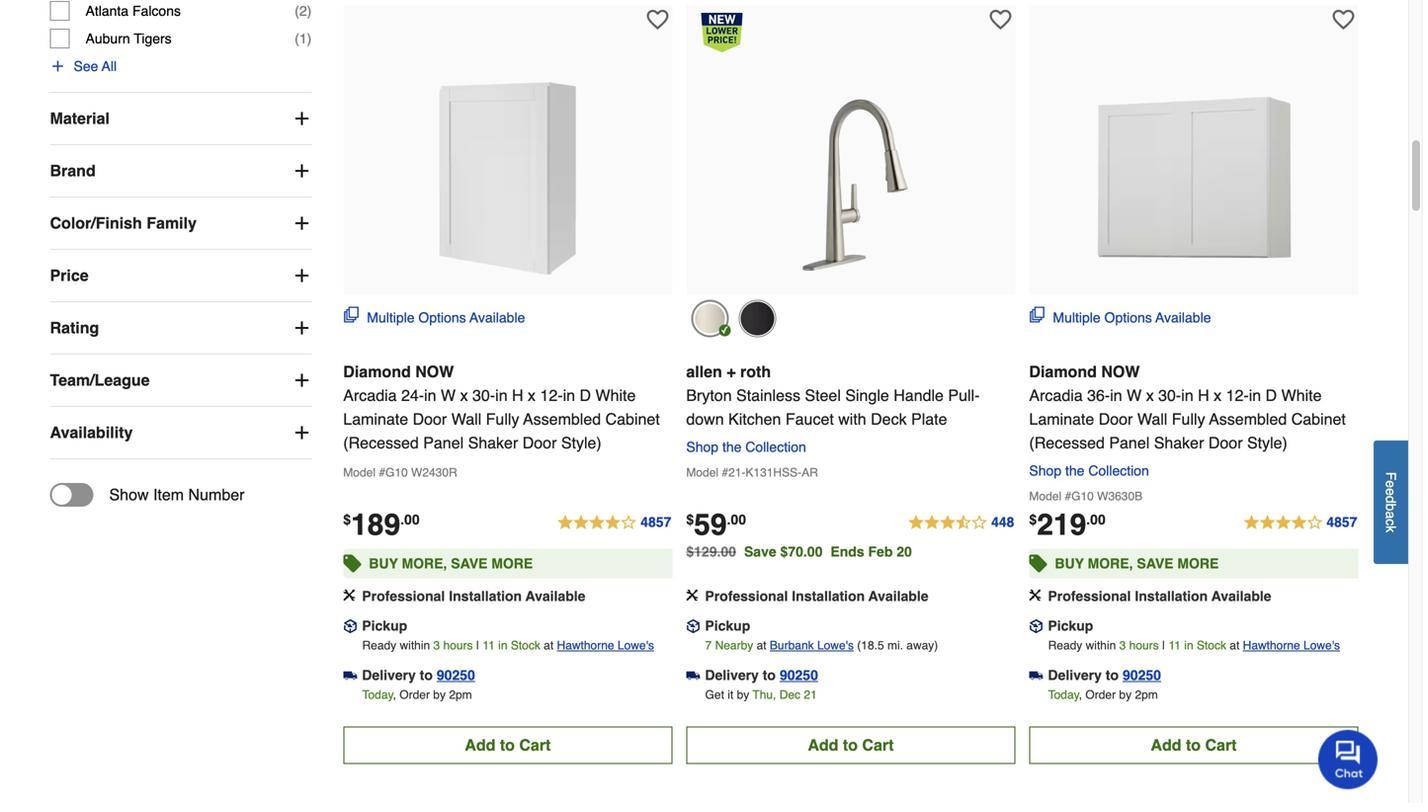 Task type: describe. For each thing, give the bounding box(es) containing it.
3.5 stars image
[[907, 512, 1015, 535]]

with
[[838, 410, 866, 429]]

burbank
[[770, 639, 814, 653]]

2 cart from the left
[[862, 736, 894, 755]]

actual price $59.00 element
[[686, 508, 746, 542]]

( for 1
[[295, 31, 299, 46]]

save for 219
[[1137, 556, 1173, 572]]

w2430r
[[411, 466, 457, 480]]

mi.
[[887, 639, 903, 653]]

availability button
[[50, 407, 312, 459]]

item
[[153, 486, 184, 504]]

k131hss-
[[746, 466, 802, 480]]

wall for 36-
[[1137, 410, 1167, 429]]

3 add to cart from the left
[[1151, 736, 1237, 755]]

show item number
[[109, 486, 245, 504]]

plus image for color/finish family
[[292, 213, 312, 233]]

handle
[[894, 387, 944, 405]]

style) for diamond now arcadia 36-in w x 30-in h x 12-in d white laminate door wall fully assembled cabinet (recessed panel shaker door style)
[[1247, 434, 1288, 452]]

f e e d b a c k button
[[1374, 441, 1408, 564]]

w3630b
[[1097, 490, 1143, 504]]

see all
[[74, 58, 117, 74]]

roth
[[740, 363, 771, 381]]

3 cart from the left
[[1205, 736, 1237, 755]]

w for 36-
[[1127, 387, 1142, 405]]

c
[[1383, 519, 1399, 526]]

delivery for truck filled icon related to today
[[1048, 668, 1102, 684]]

) for ( 2 )
[[307, 3, 312, 19]]

2pm for truck filled image on the bottom of page
[[449, 689, 472, 702]]

nearby
[[715, 639, 753, 653]]

1 horizontal spatial save
[[744, 544, 776, 560]]

2 x from the left
[[528, 387, 536, 405]]

1 at from the left
[[544, 639, 554, 653]]

atlanta
[[85, 3, 129, 19]]

1
[[299, 31, 307, 46]]

1 add to cart from the left
[[465, 736, 551, 755]]

heart outline image
[[990, 9, 1011, 30]]

2pm for truck filled icon related to today
[[1135, 689, 1158, 702]]

g10 for g10 w2430r
[[385, 466, 408, 480]]

219
[[1037, 508, 1086, 542]]

see all button
[[50, 56, 117, 76]]

truck filled image for today
[[1029, 669, 1043, 683]]

0 horizontal spatial #
[[379, 466, 385, 480]]

1 pickup image from the left
[[343, 620, 357, 633]]

30- for 24-
[[472, 387, 495, 405]]

diamond now arcadia 24-in w x 30-in h x 12-in d white laminate door wall fully assembled cabinet (recessed panel shaker door style)
[[343, 363, 660, 452]]

away)
[[906, 639, 938, 653]]

stock for 2nd pickup icon from left hawthorne lowe's button
[[1197, 639, 1226, 653]]

steel
[[805, 387, 841, 405]]

more for 219
[[1177, 556, 1219, 572]]

$ 219 .00
[[1029, 508, 1106, 542]]

2 assembly image from the left
[[1029, 590, 1041, 602]]

get it by thu, dec 21
[[705, 689, 817, 702]]

lowe's for 2nd pickup icon from left
[[1303, 639, 1340, 653]]

448
[[991, 515, 1014, 530]]

1 by from the left
[[433, 689, 446, 702]]

color/finish
[[50, 214, 142, 232]]

+
[[727, 363, 736, 381]]

2 heart outline image from the left
[[1332, 9, 1354, 30]]

2
[[299, 3, 307, 19]]

1 11 from the left
[[483, 639, 495, 653]]

d
[[1383, 496, 1399, 504]]

laminate for 24-
[[343, 410, 408, 429]]

diamond now arcadia 36-in w x 30-in h x 12-in d white laminate door wall fully assembled cabinet (recessed panel shaker door style)
[[1029, 363, 1346, 452]]

w for 24-
[[441, 387, 456, 405]]

24-
[[401, 387, 424, 405]]

1 within from the left
[[400, 639, 430, 653]]

assembled for diamond now arcadia 24-in w x 30-in h x 12-in d white laminate door wall fully assembled cabinet (recessed panel shaker door style)
[[523, 410, 601, 429]]

shop the collection for bryton
[[686, 439, 806, 455]]

2 multiple options available link from the left
[[1029, 307, 1211, 328]]

tag filled image
[[1029, 550, 1047, 578]]

rating
[[50, 319, 99, 337]]

3 add to cart button from the left
[[1029, 727, 1358, 765]]

( for 2
[[295, 3, 299, 19]]

$70.00
[[780, 544, 823, 560]]

2 pickup image from the left
[[1029, 620, 1043, 633]]

plate
[[911, 410, 947, 429]]

the for diamond now arcadia 36-in w x 30-in h x 12-in d white laminate door wall fully assembled cabinet (recessed panel shaker door style)
[[1065, 463, 1085, 479]]

hawthorne for hawthorne lowe's button for 1st pickup icon from the left
[[557, 639, 614, 653]]

dec
[[779, 689, 801, 702]]

90250 button for hawthorne lowe's button for 1st pickup icon from the left
[[437, 666, 475, 686]]

bryton
[[686, 387, 732, 405]]

diamond for 24-
[[343, 363, 411, 381]]

kitchen
[[728, 410, 781, 429]]

brand button
[[50, 145, 312, 197]]

shaker for 36-
[[1154, 434, 1204, 452]]

thu,
[[752, 689, 776, 702]]

delivery for get's truck filled icon
[[705, 668, 759, 684]]

white for arcadia 24-in w x 30-in h x 12-in d white laminate door wall fully assembled cabinet (recessed panel shaker door style)
[[595, 387, 636, 405]]

1 assembly image from the left
[[343, 590, 355, 602]]

burbank lowe's button
[[770, 636, 854, 656]]

faucet
[[785, 410, 834, 429]]

family
[[147, 214, 197, 232]]

$129.00 save $70.00 ends feb 20
[[686, 544, 912, 560]]

atlanta falcons
[[85, 3, 181, 19]]

down
[[686, 410, 724, 429]]

laminate for 36-
[[1029, 410, 1094, 429]]

hours for the '90250' 'button' associated with hawthorne lowe's button for 1st pickup icon from the left
[[443, 639, 473, 653]]

2 , from the left
[[1079, 689, 1082, 702]]

2 by from the left
[[737, 689, 749, 702]]

allen
[[686, 363, 722, 381]]

pickup for pickup image at the bottom
[[705, 618, 750, 634]]

feb
[[868, 544, 893, 560]]

21-
[[728, 466, 746, 480]]

stock for hawthorne lowe's button for 1st pickup icon from the left
[[511, 639, 540, 653]]

36-
[[1087, 387, 1110, 405]]

189
[[351, 508, 400, 542]]

auburn tigers
[[85, 31, 172, 46]]

# for arcadia 36-in w x 30-in h x 12-in d white laminate door wall fully assembled cabinet (recessed panel shaker door style)
[[1065, 490, 1071, 504]]

2 add to cart from the left
[[808, 736, 894, 755]]

all
[[102, 58, 117, 74]]

3 by from the left
[[1119, 689, 1132, 702]]

3 professional installation available from the left
[[1048, 589, 1271, 605]]

4 x from the left
[[1214, 387, 1222, 405]]

material button
[[50, 93, 312, 144]]

fully for 36-
[[1172, 410, 1205, 429]]

.00 for 219
[[1086, 512, 1106, 528]]

brand
[[50, 162, 96, 180]]

deck
[[871, 410, 907, 429]]

90250 for the '90250' 'button' associated with 2nd pickup icon from left hawthorne lowe's button
[[1123, 668, 1161, 684]]

1 ready from the left
[[362, 639, 396, 653]]

shop the collection for 36-
[[1029, 463, 1149, 479]]

pickup image
[[686, 620, 700, 633]]

$129.00
[[686, 544, 736, 560]]

buy more, save more for 189
[[369, 556, 533, 572]]

wall for 24-
[[451, 410, 481, 429]]

d for arcadia 36-in w x 30-in h x 12-in d white laminate door wall fully assembled cabinet (recessed panel shaker door style)
[[1266, 387, 1277, 405]]

$ for 189
[[343, 512, 351, 528]]

1 e from the top
[[1383, 480, 1399, 488]]

hawthorne lowe's button for 2nd pickup icon from left
[[1243, 636, 1340, 656]]

savings save $70.00 element
[[744, 544, 920, 560]]

stainless steel image
[[691, 300, 729, 338]]

pickup for 2nd pickup icon from left
[[1048, 618, 1093, 634]]

plus image inside see all "button"
[[50, 58, 66, 74]]

20
[[897, 544, 912, 560]]

buy more, save more for 219
[[1055, 556, 1219, 572]]

material
[[50, 109, 110, 127]]

plus image for team/league
[[292, 371, 312, 390]]

a
[[1383, 511, 1399, 519]]

2 add to cart button from the left
[[686, 727, 1015, 765]]

model for bryton stainless steel single handle pull- down kitchen faucet with deck plate
[[686, 466, 718, 480]]

stainless
[[736, 387, 800, 405]]

tag filled image
[[343, 550, 361, 578]]

1 add to cart button from the left
[[343, 727, 672, 765]]

$ 59 .00
[[686, 508, 746, 542]]

2 ready from the left
[[1048, 639, 1082, 653]]

4857 button for 189
[[557, 512, 672, 535]]

it
[[728, 689, 733, 702]]

see
[[74, 58, 98, 74]]

ends
[[830, 544, 864, 560]]

.00 for 189
[[400, 512, 420, 528]]

1 heart outline image from the left
[[647, 9, 668, 30]]

90250 for the '90250' 'button' related to burbank lowe's "button"
[[780, 668, 818, 684]]

get
[[705, 689, 724, 702]]

panel for 24-
[[423, 434, 464, 452]]

1 x from the left
[[460, 387, 468, 405]]

) for ( 1 )
[[307, 31, 312, 46]]

buy for 219
[[1055, 556, 1084, 572]]

falcons
[[132, 3, 181, 19]]

1 today , order by 2pm from the left
[[362, 689, 472, 702]]

59
[[694, 508, 727, 542]]

f
[[1383, 472, 1399, 480]]

team/league button
[[50, 355, 312, 406]]

allen + roth bryton stainless steel single handle pull- down kitchen faucet with deck plate
[[686, 363, 980, 429]]

availability
[[50, 423, 133, 442]]

new lower price image
[[701, 13, 742, 53]]

2 professional installation available from the left
[[705, 589, 928, 605]]

chat invite button image
[[1318, 729, 1379, 790]]

7
[[705, 639, 712, 653]]

style) for diamond now arcadia 24-in w x 30-in h x 12-in d white laminate door wall fully assembled cabinet (recessed panel shaker door style)
[[561, 434, 602, 452]]

1 order from the left
[[400, 689, 430, 702]]

buy for 189
[[369, 556, 398, 572]]

show item number element
[[50, 483, 245, 507]]

cabinet for arcadia 36-in w x 30-in h x 12-in d white laminate door wall fully assembled cabinet (recessed panel shaker door style)
[[1291, 410, 1346, 429]]

0 horizontal spatial model
[[343, 466, 376, 480]]

collection for in
[[1088, 463, 1149, 479]]

panel for 36-
[[1109, 434, 1150, 452]]

single
[[845, 387, 889, 405]]

2 at from the left
[[757, 639, 766, 653]]

1 , from the left
[[393, 689, 396, 702]]

diamond for 36-
[[1029, 363, 1097, 381]]

multiple for first multiple options available link from the left
[[367, 310, 415, 326]]



Task type: vqa. For each thing, say whether or not it's contained in the screenshot.
smart for Smart Home, Security, Wi-Fi
no



Task type: locate. For each thing, give the bounding box(es) containing it.
multiple
[[367, 310, 415, 326], [1053, 310, 1101, 326]]

lowe's for 1st pickup icon from the left
[[618, 639, 654, 653]]

1 horizontal spatial more
[[1177, 556, 1219, 572]]

1 vertical spatial shop the collection link
[[1029, 463, 1157, 479]]

shop the collection
[[686, 439, 806, 455], [1029, 463, 1149, 479]]

1 style) from the left
[[561, 434, 602, 452]]

( down ( 2 ) in the left of the page
[[295, 31, 299, 46]]

1 horizontal spatial installation
[[792, 589, 865, 605]]

1 installation from the left
[[449, 589, 522, 605]]

multiple options available link up 24-
[[343, 307, 525, 328]]

truck filled image
[[343, 669, 357, 683]]

0 vertical spatial shop
[[686, 439, 718, 455]]

1 horizontal spatial today
[[1048, 689, 1079, 702]]

0 horizontal spatial ,
[[393, 689, 396, 702]]

$ inside $ 189 .00
[[343, 512, 351, 528]]

90250 button
[[437, 666, 475, 686], [780, 666, 818, 686], [1123, 666, 1161, 686]]

1 4857 from the left
[[641, 515, 671, 530]]

more,
[[402, 556, 447, 572], [1088, 556, 1133, 572]]

1 90250 button from the left
[[437, 666, 475, 686]]

plus image inside rating button
[[292, 318, 312, 338]]

0 horizontal spatial pickup image
[[343, 620, 357, 633]]

.00 for 59
[[727, 512, 746, 528]]

plus image inside availability 'button'
[[292, 423, 312, 443]]

add for 3rd add to cart button from right
[[465, 736, 495, 755]]

2 multiple options available from the left
[[1053, 310, 1211, 326]]

2 11 from the left
[[1169, 639, 1181, 653]]

1 30- from the left
[[472, 387, 495, 405]]

1 horizontal spatial fully
[[1172, 410, 1205, 429]]

1 professional installation available from the left
[[362, 589, 585, 605]]

laminate inside diamond now arcadia 36-in w x 30-in h x 12-in d white laminate door wall fully assembled cabinet (recessed panel shaker door style)
[[1029, 410, 1094, 429]]

shaker for 24-
[[468, 434, 518, 452]]

buy
[[369, 556, 398, 572], [1055, 556, 1084, 572]]

.00 down "model # g10 w3630b"
[[1086, 512, 1106, 528]]

$ for 219
[[1029, 512, 1037, 528]]

7 nearby at burbank lowe's (18.5 mi. away)
[[705, 639, 938, 653]]

assembly image down tag filled icon
[[1029, 590, 1041, 602]]

model # g10 w2430r
[[343, 466, 457, 480]]

wall up w2430r
[[451, 410, 481, 429]]

12- for arcadia 24-in w x 30-in h x 12-in d white laminate door wall fully assembled cabinet (recessed panel shaker door style)
[[540, 387, 563, 405]]

add for third add to cart button from the left
[[1151, 736, 1181, 755]]

2 installation from the left
[[792, 589, 865, 605]]

add to cart
[[465, 736, 551, 755], [808, 736, 894, 755], [1151, 736, 1237, 755]]

the up "model # g10 w3630b"
[[1065, 463, 1085, 479]]

(recessed inside diamond now arcadia 36-in w x 30-in h x 12-in d white laminate door wall fully assembled cabinet (recessed panel shaker door style)
[[1029, 434, 1105, 452]]

4857 left 59
[[641, 515, 671, 530]]

buy more, save more down $ 189 .00
[[369, 556, 533, 572]]

1 horizontal spatial hawthorne lowe's button
[[1243, 636, 1340, 656]]

2 options from the left
[[1104, 310, 1152, 326]]

1 horizontal spatial laminate
[[1029, 410, 1094, 429]]

d inside diamond now arcadia 24-in w x 30-in h x 12-in d white laminate door wall fully assembled cabinet (recessed panel shaker door style)
[[580, 387, 591, 405]]

arcadia for arcadia 24-in w x 30-in h x 12-in d white laminate door wall fully assembled cabinet (recessed panel shaker door style)
[[343, 387, 397, 405]]

h inside diamond now arcadia 36-in w x 30-in h x 12-in d white laminate door wall fully assembled cabinet (recessed panel shaker door style)
[[1198, 387, 1209, 405]]

2 .00 from the left
[[727, 512, 746, 528]]

4857 for 189
[[641, 515, 671, 530]]

1 horizontal spatial #
[[722, 466, 728, 480]]

3 add from the left
[[1151, 736, 1181, 755]]

30-
[[472, 387, 495, 405], [1158, 387, 1181, 405]]

arcadia inside diamond now arcadia 24-in w x 30-in h x 12-in d white laminate door wall fully assembled cabinet (recessed panel shaker door style)
[[343, 387, 397, 405]]

4857 left 'c'
[[1327, 515, 1357, 530]]

1 vertical spatial plus image
[[292, 423, 312, 443]]

1 fully from the left
[[486, 410, 519, 429]]

w
[[441, 387, 456, 405], [1127, 387, 1142, 405]]

plus image for rating
[[292, 318, 312, 338]]

buy more, save more
[[369, 556, 533, 572], [1055, 556, 1219, 572]]

assembled inside diamond now arcadia 36-in w x 30-in h x 12-in d white laminate door wall fully assembled cabinet (recessed panel shaker door style)
[[1209, 410, 1287, 429]]

plus image for brand
[[292, 161, 312, 181]]

arcadia left 24-
[[343, 387, 397, 405]]

color/finish family
[[50, 214, 197, 232]]

delivery to 90250
[[362, 668, 475, 684], [705, 668, 818, 684], [1048, 668, 1161, 684]]

1 horizontal spatial ,
[[1079, 689, 1082, 702]]

delivery to 90250 for truck filled image on the bottom of page
[[362, 668, 475, 684]]

team/league
[[50, 371, 150, 389]]

plus image
[[50, 58, 66, 74], [292, 161, 312, 181], [292, 213, 312, 233], [292, 266, 312, 286], [292, 318, 312, 338], [292, 371, 312, 390]]

wall inside diamond now arcadia 24-in w x 30-in h x 12-in d white laminate door wall fully assembled cabinet (recessed panel shaker door style)
[[451, 410, 481, 429]]

1 horizontal spatial |
[[1162, 639, 1165, 653]]

(recessed
[[343, 434, 419, 452], [1029, 434, 1105, 452]]

3 for 2nd pickup icon from left
[[1119, 639, 1126, 653]]

shop the collection up "model # g10 w3630b"
[[1029, 463, 1149, 479]]

$ 189 .00
[[343, 508, 420, 542]]

4857 button
[[557, 512, 672, 535], [1243, 512, 1358, 535]]

1 lowe's from the left
[[618, 639, 654, 653]]

professional
[[362, 589, 445, 605], [705, 589, 788, 605], [1048, 589, 1131, 605]]

matte black image
[[739, 300, 776, 338]]

save for 189
[[451, 556, 488, 572]]

2 3 from the left
[[1119, 639, 1126, 653]]

2 90250 from the left
[[780, 668, 818, 684]]

diamond up 36-
[[1029, 363, 1097, 381]]

0 horizontal spatial 30-
[[472, 387, 495, 405]]

(recessed inside diamond now arcadia 24-in w x 30-in h x 12-in d white laminate door wall fully assembled cabinet (recessed panel shaker door style)
[[343, 434, 419, 452]]

|
[[476, 639, 479, 653], [1162, 639, 1165, 653]]

1 horizontal spatial stock
[[1197, 639, 1226, 653]]

1 hawthorne lowe's button from the left
[[557, 636, 654, 656]]

number
[[188, 486, 245, 504]]

3 x from the left
[[1146, 387, 1154, 405]]

1 4 stars image from the left
[[557, 512, 672, 535]]

assembly image
[[343, 590, 355, 602], [1029, 590, 1041, 602]]

shaker inside diamond now arcadia 36-in w x 30-in h x 12-in d white laminate door wall fully assembled cabinet (recessed panel shaker door style)
[[1154, 434, 1204, 452]]

0 vertical spatial )
[[307, 3, 312, 19]]

$ right "448"
[[1029, 512, 1037, 528]]

diamond up 24-
[[343, 363, 411, 381]]

2 white from the left
[[1281, 387, 1322, 405]]

( 2 )
[[295, 3, 312, 19]]

shop the collection link for bryton
[[686, 439, 814, 455]]

now for 24-
[[415, 363, 454, 381]]

2 style) from the left
[[1247, 434, 1288, 452]]

2 add from the left
[[808, 736, 838, 755]]

(
[[295, 3, 299, 19], [295, 31, 299, 46]]

ready
[[362, 639, 396, 653], [1048, 639, 1082, 653]]

cabinet for arcadia 24-in w x 30-in h x 12-in d white laminate door wall fully assembled cabinet (recessed panel shaker door style)
[[605, 410, 660, 429]]

0 horizontal spatial installation
[[449, 589, 522, 605]]

k
[[1383, 526, 1399, 533]]

0 horizontal spatial panel
[[423, 434, 464, 452]]

installation for assembly image
[[792, 589, 865, 605]]

e up 'd'
[[1383, 480, 1399, 488]]

shop up "model # g10 w3630b"
[[1029, 463, 1061, 479]]

plus image
[[292, 109, 312, 128], [292, 423, 312, 443]]

| for hawthorne lowe's button for 1st pickup icon from the left
[[476, 639, 479, 653]]

0 horizontal spatial shaker
[[468, 434, 518, 452]]

pull-
[[948, 387, 980, 405]]

2 horizontal spatial model
[[1029, 490, 1061, 504]]

options up 24-
[[418, 310, 466, 326]]

1 horizontal spatial multiple options available link
[[1029, 307, 1211, 328]]

0 horizontal spatial w
[[441, 387, 456, 405]]

3 professional from the left
[[1048, 589, 1131, 605]]

assembled
[[523, 410, 601, 429], [1209, 410, 1287, 429]]

h for 24-
[[512, 387, 523, 405]]

more, for 219
[[1088, 556, 1133, 572]]

save down w3630b at the right bottom of page
[[1137, 556, 1173, 572]]

0 horizontal spatial style)
[[561, 434, 602, 452]]

hawthorne lowe's button for 1st pickup icon from the left
[[557, 636, 654, 656]]

2 horizontal spatial #
[[1065, 490, 1071, 504]]

0 horizontal spatial hours
[[443, 639, 473, 653]]

the for allen + roth bryton stainless steel single handle pull- down kitchen faucet with deck plate
[[722, 439, 742, 455]]

0 vertical spatial (
[[295, 3, 299, 19]]

1 stock from the left
[[511, 639, 540, 653]]

buy right tag filled image
[[369, 556, 398, 572]]

1 horizontal spatial the
[[1065, 463, 1085, 479]]

rating button
[[50, 302, 312, 354]]

.00 up was price $129.00 element
[[727, 512, 746, 528]]

wall
[[451, 410, 481, 429], [1137, 410, 1167, 429]]

4857 button for 219
[[1243, 512, 1358, 535]]

0 horizontal spatial at
[[544, 639, 554, 653]]

installation
[[449, 589, 522, 605], [792, 589, 865, 605], [1135, 589, 1208, 605]]

1 ( from the top
[[295, 3, 299, 19]]

options
[[418, 310, 466, 326], [1104, 310, 1152, 326]]

2 30- from the left
[[1158, 387, 1181, 405]]

pickup
[[362, 618, 407, 634], [705, 618, 750, 634], [1048, 618, 1093, 634]]

available
[[470, 310, 525, 326], [1156, 310, 1211, 326], [525, 589, 585, 605], [868, 589, 928, 605], [1211, 589, 1271, 605]]

1 multiple options available link from the left
[[343, 307, 525, 328]]

0 horizontal spatial shop
[[686, 439, 718, 455]]

2 hawthorne from the left
[[1243, 639, 1300, 653]]

plus image inside the color/finish family button
[[292, 213, 312, 233]]

1 horizontal spatial ready
[[1048, 639, 1082, 653]]

w inside diamond now arcadia 24-in w x 30-in h x 12-in d white laminate door wall fully assembled cabinet (recessed panel shaker door style)
[[441, 387, 456, 405]]

collection for stainless
[[745, 439, 806, 455]]

1 wall from the left
[[451, 410, 481, 429]]

panel up w3630b at the right bottom of page
[[1109, 434, 1150, 452]]

.00 down model # g10 w2430r on the left of page
[[400, 512, 420, 528]]

$ inside $ 219 .00
[[1029, 512, 1037, 528]]

assembled for diamond now arcadia 36-in w x 30-in h x 12-in d white laminate door wall fully assembled cabinet (recessed panel shaker door style)
[[1209, 410, 1287, 429]]

1 horizontal spatial d
[[1266, 387, 1277, 405]]

white inside diamond now arcadia 24-in w x 30-in h x 12-in d white laminate door wall fully assembled cabinet (recessed panel shaker door style)
[[595, 387, 636, 405]]

1 horizontal spatial hawthorne
[[1243, 639, 1300, 653]]

0 horizontal spatial multiple options available
[[367, 310, 525, 326]]

multiple options available up 36-
[[1053, 310, 1211, 326]]

2 assembled from the left
[[1209, 410, 1287, 429]]

1 vertical spatial (
[[295, 31, 299, 46]]

2 pickup from the left
[[705, 618, 750, 634]]

(recessed for arcadia 24-in w x 30-in h x 12-in d white laminate door wall fully assembled cabinet (recessed panel shaker door style)
[[343, 434, 419, 452]]

today
[[362, 689, 393, 702], [1048, 689, 1079, 702]]

0 horizontal spatial order
[[400, 689, 430, 702]]

2 | from the left
[[1162, 639, 1165, 653]]

2 within from the left
[[1086, 639, 1116, 653]]

2 buy from the left
[[1055, 556, 1084, 572]]

wall inside diamond now arcadia 36-in w x 30-in h x 12-in d white laminate door wall fully assembled cabinet (recessed panel shaker door style)
[[1137, 410, 1167, 429]]

professional down $ 189 .00
[[362, 589, 445, 605]]

0 vertical spatial plus image
[[292, 109, 312, 128]]

shop down down
[[686, 439, 718, 455]]

2 today , order by 2pm from the left
[[1048, 689, 1158, 702]]

2 delivery from the left
[[705, 668, 759, 684]]

1 horizontal spatial shop the collection link
[[1029, 463, 1157, 479]]

1 white from the left
[[595, 387, 636, 405]]

hawthorne
[[557, 639, 614, 653], [1243, 639, 1300, 653]]

1 ready within 3 hours | 11 in stock at hawthorne lowe's from the left
[[362, 639, 654, 653]]

1 multiple from the left
[[367, 310, 415, 326]]

more
[[491, 556, 533, 572], [1177, 556, 1219, 572]]

4 stars image
[[557, 512, 672, 535], [1243, 512, 1358, 535]]

2 h from the left
[[1198, 387, 1209, 405]]

90250 for the '90250' 'button' associated with hawthorne lowe's button for 1st pickup icon from the left
[[437, 668, 475, 684]]

$ up $129.00
[[686, 512, 694, 528]]

(recessed for arcadia 36-in w x 30-in h x 12-in d white laminate door wall fully assembled cabinet (recessed panel shaker door style)
[[1029, 434, 1105, 452]]

now inside diamond now arcadia 24-in w x 30-in h x 12-in d white laminate door wall fully assembled cabinet (recessed panel shaker door style)
[[415, 363, 454, 381]]

3 pickup from the left
[[1048, 618, 1093, 634]]

0 horizontal spatial professional installation available
[[362, 589, 585, 605]]

now inside diamond now arcadia 36-in w x 30-in h x 12-in d white laminate door wall fully assembled cabinet (recessed panel shaker door style)
[[1101, 363, 1140, 381]]

1 horizontal spatial h
[[1198, 387, 1209, 405]]

# up $ 219 .00
[[1065, 490, 1071, 504]]

1 vertical spatial the
[[1065, 463, 1085, 479]]

4 stars image for 189
[[557, 512, 672, 535]]

2 plus image from the top
[[292, 423, 312, 443]]

2 lowe's from the left
[[817, 639, 854, 653]]

2 horizontal spatial by
[[1119, 689, 1132, 702]]

2 buy more, save more from the left
[[1055, 556, 1219, 572]]

$ for 59
[[686, 512, 694, 528]]

white for arcadia 36-in w x 30-in h x 12-in d white laminate door wall fully assembled cabinet (recessed panel shaker door style)
[[1281, 387, 1322, 405]]

w right 36-
[[1127, 387, 1142, 405]]

the up 21-
[[722, 439, 742, 455]]

hawthorne lowe's button
[[557, 636, 654, 656], [1243, 636, 1340, 656]]

professional down $ 219 .00
[[1048, 589, 1131, 605]]

diamond inside diamond now arcadia 24-in w x 30-in h x 12-in d white laminate door wall fully assembled cabinet (recessed panel shaker door style)
[[343, 363, 411, 381]]

0 horizontal spatial collection
[[745, 439, 806, 455]]

30- inside diamond now arcadia 36-in w x 30-in h x 12-in d white laminate door wall fully assembled cabinet (recessed panel shaker door style)
[[1158, 387, 1181, 405]]

1 options from the left
[[418, 310, 466, 326]]

laminate inside diamond now arcadia 24-in w x 30-in h x 12-in d white laminate door wall fully assembled cabinet (recessed panel shaker door style)
[[343, 410, 408, 429]]

diamond inside diamond now arcadia 36-in w x 30-in h x 12-in d white laminate door wall fully assembled cabinet (recessed panel shaker door style)
[[1029, 363, 1097, 381]]

2pm
[[449, 689, 472, 702], [1135, 689, 1158, 702]]

collection up k131hss-
[[745, 439, 806, 455]]

pickup image down tag filled icon
[[1029, 620, 1043, 633]]

2 panel from the left
[[1109, 434, 1150, 452]]

0 horizontal spatial d
[[580, 387, 591, 405]]

1 horizontal spatial add to cart
[[808, 736, 894, 755]]

white inside diamond now arcadia 36-in w x 30-in h x 12-in d white laminate door wall fully assembled cabinet (recessed panel shaker door style)
[[1281, 387, 1322, 405]]

actual price $219.00 element
[[1029, 508, 1106, 542]]

2 fully from the left
[[1172, 410, 1205, 429]]

shop the collection link for 36-
[[1029, 463, 1157, 479]]

1 today from the left
[[362, 689, 393, 702]]

2 horizontal spatial professional
[[1048, 589, 1131, 605]]

# for bryton stainless steel single handle pull- down kitchen faucet with deck plate
[[722, 466, 728, 480]]

0 horizontal spatial g10
[[385, 466, 408, 480]]

pickup image
[[343, 620, 357, 633], [1029, 620, 1043, 633]]

arcadia for arcadia 36-in w x 30-in h x 12-in d white laminate door wall fully assembled cabinet (recessed panel shaker door style)
[[1029, 387, 1083, 405]]

h for 36-
[[1198, 387, 1209, 405]]

shaker inside diamond now arcadia 24-in w x 30-in h x 12-in d white laminate door wall fully assembled cabinet (recessed panel shaker door style)
[[468, 434, 518, 452]]

90250 button for 2nd pickup icon from left hawthorne lowe's button
[[1123, 666, 1161, 686]]

the
[[722, 439, 742, 455], [1065, 463, 1085, 479]]

1 horizontal spatial shop the collection
[[1029, 463, 1149, 479]]

model # g10 w3630b
[[1029, 490, 1143, 504]]

1 horizontal spatial white
[[1281, 387, 1322, 405]]

0 horizontal spatial |
[[476, 639, 479, 653]]

0 horizontal spatial cart
[[519, 736, 551, 755]]

1 professional from the left
[[362, 589, 445, 605]]

1 arcadia from the left
[[343, 387, 397, 405]]

arcadia left 36-
[[1029, 387, 1083, 405]]

3 $ from the left
[[1029, 512, 1037, 528]]

f e e d b a c k
[[1383, 472, 1399, 533]]

model left 21-
[[686, 466, 718, 480]]

1 vertical spatial shop
[[1029, 463, 1061, 479]]

fully inside diamond now arcadia 36-in w x 30-in h x 12-in d white laminate door wall fully assembled cabinet (recessed panel shaker door style)
[[1172, 410, 1205, 429]]

0 horizontal spatial 2pm
[[449, 689, 472, 702]]

delivery for truck filled image on the bottom of page
[[362, 668, 416, 684]]

0 horizontal spatial pickup
[[362, 618, 407, 634]]

1 horizontal spatial now
[[1101, 363, 1140, 381]]

g10 up $ 219 .00
[[1071, 490, 1094, 504]]

actual price $189.00 element
[[343, 508, 420, 542]]

1 diamond from the left
[[343, 363, 411, 381]]

448 button
[[907, 512, 1015, 535]]

heart outline image
[[647, 9, 668, 30], [1332, 9, 1354, 30]]

model up 219
[[1029, 490, 1061, 504]]

2 order from the left
[[1085, 689, 1116, 702]]

1 horizontal spatial more,
[[1088, 556, 1133, 572]]

price button
[[50, 250, 312, 301]]

now for 36-
[[1101, 363, 1140, 381]]

shop the collection link up "model # g10 w3630b"
[[1029, 463, 1157, 479]]

1 cart from the left
[[519, 736, 551, 755]]

shop the collection up 'model # 21-k131hss-ar'
[[686, 439, 806, 455]]

w inside diamond now arcadia 36-in w x 30-in h x 12-in d white laminate door wall fully assembled cabinet (recessed panel shaker door style)
[[1127, 387, 1142, 405]]

arcadia inside diamond now arcadia 36-in w x 30-in h x 12-in d white laminate door wall fully assembled cabinet (recessed panel shaker door style)
[[1029, 387, 1083, 405]]

price
[[50, 266, 89, 285]]

auburn
[[85, 31, 130, 46]]

style) inside diamond now arcadia 24-in w x 30-in h x 12-in d white laminate door wall fully assembled cabinet (recessed panel shaker door style)
[[561, 434, 602, 452]]

ready within 3 hours | 11 in stock at hawthorne lowe's
[[362, 639, 654, 653], [1048, 639, 1340, 653]]

was price $129.00 element
[[686, 539, 744, 560]]

0 horizontal spatial now
[[415, 363, 454, 381]]

1 horizontal spatial order
[[1085, 689, 1116, 702]]

delivery
[[362, 668, 416, 684], [705, 668, 759, 684], [1048, 668, 1102, 684]]

installation for 1st assembly icon from the right
[[1135, 589, 1208, 605]]

.00 inside '$ 59 .00'
[[727, 512, 746, 528]]

lowe's
[[618, 639, 654, 653], [817, 639, 854, 653], [1303, 639, 1340, 653]]

$ up tag filled image
[[343, 512, 351, 528]]

12- inside diamond now arcadia 36-in w x 30-in h x 12-in d white laminate door wall fully assembled cabinet (recessed panel shaker door style)
[[1226, 387, 1249, 405]]

assembled inside diamond now arcadia 24-in w x 30-in h x 12-in d white laminate door wall fully assembled cabinet (recessed panel shaker door style)
[[523, 410, 601, 429]]

truck filled image
[[686, 669, 700, 683], [1029, 669, 1043, 683]]

0 horizontal spatial assembly image
[[343, 590, 355, 602]]

30- right 24-
[[472, 387, 495, 405]]

1 horizontal spatial delivery
[[705, 668, 759, 684]]

pickup image up truck filled image on the bottom of page
[[343, 620, 357, 633]]

more for 189
[[491, 556, 533, 572]]

1 horizontal spatial 90250
[[780, 668, 818, 684]]

0 horizontal spatial heart outline image
[[647, 9, 668, 30]]

tigers
[[134, 31, 172, 46]]

pickup for 1st pickup icon from the left
[[362, 618, 407, 634]]

4 stars image left 'c'
[[1243, 512, 1358, 535]]

21
[[804, 689, 817, 702]]

1 horizontal spatial 30-
[[1158, 387, 1181, 405]]

1 delivery from the left
[[362, 668, 416, 684]]

2 4 stars image from the left
[[1243, 512, 1358, 535]]

2 4857 from the left
[[1327, 515, 1357, 530]]

white
[[595, 387, 636, 405], [1281, 387, 1322, 405]]

30- inside diamond now arcadia 24-in w x 30-in h x 12-in d white laminate door wall fully assembled cabinet (recessed panel shaker door style)
[[472, 387, 495, 405]]

model up 189
[[343, 466, 376, 480]]

multiple up 36-
[[1053, 310, 1101, 326]]

laminate
[[343, 410, 408, 429], [1029, 410, 1094, 429]]

1 assembled from the left
[[523, 410, 601, 429]]

1 cabinet from the left
[[605, 410, 660, 429]]

save left $70.00
[[744, 544, 776, 560]]

0 horizontal spatial save
[[451, 556, 488, 572]]

1 3 from the left
[[433, 639, 440, 653]]

1 multiple options available from the left
[[367, 310, 525, 326]]

1 horizontal spatial shaker
[[1154, 434, 1204, 452]]

to
[[420, 668, 433, 684], [763, 668, 776, 684], [1106, 668, 1119, 684], [500, 736, 515, 755], [843, 736, 858, 755], [1186, 736, 1201, 755]]

d for arcadia 24-in w x 30-in h x 12-in d white laminate door wall fully assembled cabinet (recessed panel shaker door style)
[[580, 387, 591, 405]]

by
[[433, 689, 446, 702], [737, 689, 749, 702], [1119, 689, 1132, 702]]

model # 21-k131hss-ar
[[686, 466, 818, 480]]

now up 36-
[[1101, 363, 1140, 381]]

wall up w3630b at the right bottom of page
[[1137, 410, 1167, 429]]

panel inside diamond now arcadia 24-in w x 30-in h x 12-in d white laminate door wall fully assembled cabinet (recessed panel shaker door style)
[[423, 434, 464, 452]]

hours for the '90250' 'button' associated with 2nd pickup icon from left hawthorne lowe's button
[[1129, 639, 1159, 653]]

1 buy from the left
[[369, 556, 398, 572]]

2 more from the left
[[1177, 556, 1219, 572]]

3 90250 button from the left
[[1123, 666, 1161, 686]]

2 e from the top
[[1383, 488, 1399, 496]]

now up 24-
[[415, 363, 454, 381]]

e up b
[[1383, 488, 1399, 496]]

2 horizontal spatial .00
[[1086, 512, 1106, 528]]

1 w from the left
[[441, 387, 456, 405]]

3 at from the left
[[1230, 639, 1240, 653]]

more, down 'actual price $189.00' "element"
[[402, 556, 447, 572]]

1 horizontal spatial truck filled image
[[1029, 669, 1043, 683]]

options up 36-
[[1104, 310, 1152, 326]]

plus image inside material button
[[292, 109, 312, 128]]

0 horizontal spatial h
[[512, 387, 523, 405]]

(recessed up model # g10 w2430r on the left of page
[[343, 434, 419, 452]]

12- for arcadia 36-in w x 30-in h x 12-in d white laminate door wall fully assembled cabinet (recessed panel shaker door style)
[[1226, 387, 1249, 405]]

4857 button left 59
[[557, 512, 672, 535]]

2 ready within 3 hours | 11 in stock at hawthorne lowe's from the left
[[1048, 639, 1340, 653]]

4857 for 219
[[1327, 515, 1357, 530]]

multiple options available up 24-
[[367, 310, 525, 326]]

style) inside diamond now arcadia 36-in w x 30-in h x 12-in d white laminate door wall fully assembled cabinet (recessed panel shaker door style)
[[1247, 434, 1288, 452]]

.00 inside $ 189 .00
[[400, 512, 420, 528]]

plus image inside brand button
[[292, 161, 312, 181]]

panel inside diamond now arcadia 36-in w x 30-in h x 12-in d white laminate door wall fully assembled cabinet (recessed panel shaker door style)
[[1109, 434, 1150, 452]]

plus image for material
[[292, 109, 312, 128]]

2 shaker from the left
[[1154, 434, 1204, 452]]

1 ) from the top
[[307, 3, 312, 19]]

# left w2430r
[[379, 466, 385, 480]]

more, down actual price $219.00 "element"
[[1088, 556, 1133, 572]]

1 12- from the left
[[540, 387, 563, 405]]

90250 button for burbank lowe's "button"
[[780, 666, 818, 686]]

0 horizontal spatial options
[[418, 310, 466, 326]]

plus image inside the price button
[[292, 266, 312, 286]]

0 horizontal spatial cabinet
[[605, 410, 660, 429]]

90250
[[437, 668, 475, 684], [780, 668, 818, 684], [1123, 668, 1161, 684]]

) up ( 1 ) on the top
[[307, 3, 312, 19]]

save down w2430r
[[451, 556, 488, 572]]

2 wall from the left
[[1137, 410, 1167, 429]]

h inside diamond now arcadia 24-in w x 30-in h x 12-in d white laminate door wall fully assembled cabinet (recessed panel shaker door style)
[[512, 387, 523, 405]]

0 horizontal spatial multiple options available link
[[343, 307, 525, 328]]

1 horizontal spatial 12-
[[1226, 387, 1249, 405]]

shop for bryton stainless steel single handle pull- down kitchen faucet with deck plate
[[686, 439, 718, 455]]

shop the collection link up 'model # 21-k131hss-ar'
[[686, 439, 814, 455]]

2 2pm from the left
[[1135, 689, 1158, 702]]

1 horizontal spatial style)
[[1247, 434, 1288, 452]]

shop
[[686, 439, 718, 455], [1029, 463, 1061, 479]]

arcadia
[[343, 387, 397, 405], [1029, 387, 1083, 405]]

1 90250 from the left
[[437, 668, 475, 684]]

truck filled image for get
[[686, 669, 700, 683]]

# left k131hss-
[[722, 466, 728, 480]]

(recessed up "model # g10 w3630b"
[[1029, 434, 1105, 452]]

shaker
[[468, 434, 518, 452], [1154, 434, 1204, 452]]

( 1 )
[[295, 31, 312, 46]]

multiple options available link up 36-
[[1029, 307, 1211, 328]]

$ inside '$ 59 .00'
[[686, 512, 694, 528]]

0 horizontal spatial assembled
[[523, 410, 601, 429]]

plus image for price
[[292, 266, 312, 286]]

2 laminate from the left
[[1029, 410, 1094, 429]]

add to cart button
[[343, 727, 672, 765], [686, 727, 1015, 765], [1029, 727, 1358, 765]]

4 stars image for 219
[[1243, 512, 1358, 535]]

2 ) from the top
[[307, 31, 312, 46]]

1 plus image from the top
[[292, 109, 312, 128]]

4857 button left 'c'
[[1243, 512, 1358, 535]]

d inside diamond now arcadia 36-in w x 30-in h x 12-in d white laminate door wall fully assembled cabinet (recessed panel shaker door style)
[[1266, 387, 1277, 405]]

multiple options available
[[367, 310, 525, 326], [1053, 310, 1211, 326]]

0 horizontal spatial more,
[[402, 556, 447, 572]]

1 horizontal spatial professional
[[705, 589, 788, 605]]

plus image inside team/league button
[[292, 371, 312, 390]]

1 more from the left
[[491, 556, 533, 572]]

( up ( 1 ) on the top
[[295, 3, 299, 19]]

order
[[400, 689, 430, 702], [1085, 689, 1116, 702]]

0 horizontal spatial delivery
[[362, 668, 416, 684]]

0 horizontal spatial 90250 button
[[437, 666, 475, 686]]

1 laminate from the left
[[343, 410, 408, 429]]

b
[[1383, 504, 1399, 511]]

1 horizontal spatial multiple options available
[[1053, 310, 1211, 326]]

12-
[[540, 387, 563, 405], [1226, 387, 1249, 405]]

ends feb 20 element
[[830, 544, 920, 560]]

1 horizontal spatial diamond
[[1029, 363, 1097, 381]]

cabinet inside diamond now arcadia 36-in w x 30-in h x 12-in d white laminate door wall fully assembled cabinet (recessed panel shaker door style)
[[1291, 410, 1346, 429]]

1 vertical spatial shop the collection
[[1029, 463, 1149, 479]]

0 horizontal spatial today , order by 2pm
[[362, 689, 472, 702]]

(18.5
[[857, 639, 884, 653]]

1 delivery to 90250 from the left
[[362, 668, 475, 684]]

2 horizontal spatial 90250 button
[[1123, 666, 1161, 686]]

4 stars image left 59
[[557, 512, 672, 535]]

delivery to 90250 for get's truck filled icon
[[705, 668, 818, 684]]

cabinet inside diamond now arcadia 24-in w x 30-in h x 12-in d white laminate door wall fully assembled cabinet (recessed panel shaker door style)
[[605, 410, 660, 429]]

collection up w3630b at the right bottom of page
[[1088, 463, 1149, 479]]

g10 left w2430r
[[385, 466, 408, 480]]

) down ( 2 ) in the left of the page
[[307, 31, 312, 46]]

2 today from the left
[[1048, 689, 1079, 702]]

buy more, save more down w3630b at the right bottom of page
[[1055, 556, 1219, 572]]

1 horizontal spatial by
[[737, 689, 749, 702]]

2 horizontal spatial lowe's
[[1303, 639, 1340, 653]]

2 w from the left
[[1127, 387, 1142, 405]]

professional up nearby
[[705, 589, 788, 605]]

30- for 36-
[[1158, 387, 1181, 405]]

laminate down 24-
[[343, 410, 408, 429]]

12- inside diamond now arcadia 24-in w x 30-in h x 12-in d white laminate door wall fully assembled cabinet (recessed panel shaker door style)
[[540, 387, 563, 405]]

3 for 1st pickup icon from the left
[[433, 639, 440, 653]]

1 buy more, save more from the left
[[369, 556, 533, 572]]

0 horizontal spatial white
[[595, 387, 636, 405]]

0 horizontal spatial shop the collection link
[[686, 439, 814, 455]]

fully inside diamond now arcadia 24-in w x 30-in h x 12-in d white laminate door wall fully assembled cabinet (recessed panel shaker door style)
[[486, 410, 519, 429]]

2 horizontal spatial add to cart
[[1151, 736, 1237, 755]]

assembly image down tag filled image
[[343, 590, 355, 602]]

,
[[393, 689, 396, 702], [1079, 689, 1082, 702]]

1 horizontal spatial 11
[[1169, 639, 1181, 653]]

add for 2nd add to cart button from the left
[[808, 736, 838, 755]]

.00 inside $ 219 .00
[[1086, 512, 1106, 528]]

3 installation from the left
[[1135, 589, 1208, 605]]

e
[[1383, 480, 1399, 488], [1383, 488, 1399, 496]]

1 horizontal spatial buy
[[1055, 556, 1084, 572]]

cabinet
[[605, 410, 660, 429], [1291, 410, 1346, 429]]

0 horizontal spatial buy
[[369, 556, 398, 572]]

30- right 36-
[[1158, 387, 1181, 405]]

buy right tag filled icon
[[1055, 556, 1084, 572]]

fully
[[486, 410, 519, 429], [1172, 410, 1205, 429]]

color/finish family button
[[50, 198, 312, 249]]

1 pickup from the left
[[362, 618, 407, 634]]

0 horizontal spatial (recessed
[[343, 434, 419, 452]]

laminate down 36-
[[1029, 410, 1094, 429]]

show
[[109, 486, 149, 504]]

0 horizontal spatial 4 stars image
[[557, 512, 672, 535]]

panel up w2430r
[[423, 434, 464, 452]]

2 horizontal spatial cart
[[1205, 736, 1237, 755]]

1 horizontal spatial pickup
[[705, 618, 750, 634]]

2 professional from the left
[[705, 589, 788, 605]]

2 horizontal spatial 90250
[[1123, 668, 1161, 684]]

#
[[379, 466, 385, 480], [722, 466, 728, 480], [1065, 490, 1071, 504]]

installation for 2nd assembly icon from right
[[449, 589, 522, 605]]

shop for arcadia 36-in w x 30-in h x 12-in d white laminate door wall fully assembled cabinet (recessed panel shaker door style)
[[1029, 463, 1061, 479]]

plus image for availability
[[292, 423, 312, 443]]

ar
[[802, 466, 818, 480]]

more, for 189
[[402, 556, 447, 572]]

2 12- from the left
[[1226, 387, 1249, 405]]

0 horizontal spatial $
[[343, 512, 351, 528]]

w right 24-
[[441, 387, 456, 405]]

1 horizontal spatial wall
[[1137, 410, 1167, 429]]

multiple up 24-
[[367, 310, 415, 326]]

1 horizontal spatial add
[[808, 736, 838, 755]]

assembly image
[[686, 590, 698, 602]]

1 horizontal spatial 2pm
[[1135, 689, 1158, 702]]



